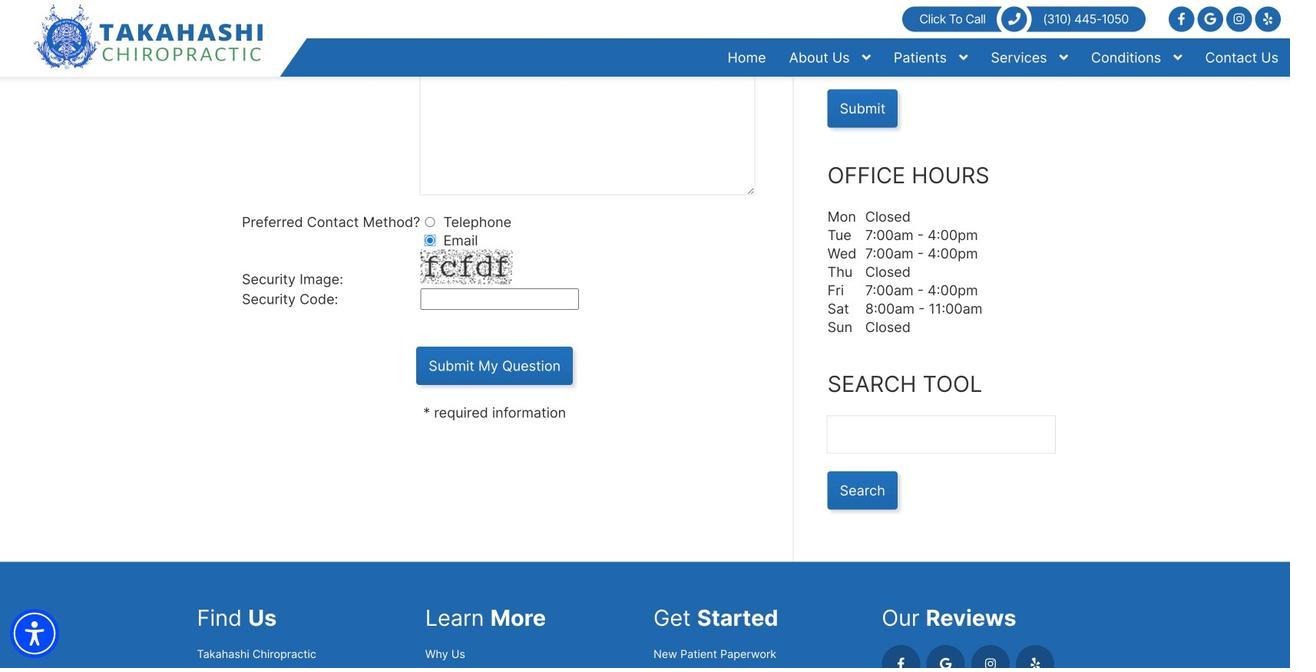Task type: describe. For each thing, give the bounding box(es) containing it.
facebook image
[[985, 659, 996, 669]]

facebook image for yelp icon
[[1178, 13, 1186, 25]]

Ask the expert input field. text field
[[828, 0, 1055, 71]]

yelp image
[[1031, 659, 1040, 669]]

security code image image
[[420, 250, 512, 284]]

yelp image
[[1263, 13, 1273, 25]]



Task type: locate. For each thing, give the bounding box(es) containing it.
facebook image left yelp icon
[[1234, 13, 1245, 25]]

google image
[[940, 659, 952, 669]]

None radio
[[425, 217, 435, 227]]

facebook image left google image on the right bottom of the page
[[897, 659, 905, 669]]

2 horizontal spatial facebook image
[[1234, 13, 1245, 25]]

None text field
[[828, 417, 1055, 454]]

facebook image left google icon
[[1178, 13, 1186, 25]]

None text field
[[420, 7, 754, 195]]

facebook image for yelp image
[[897, 659, 905, 669]]

1 horizontal spatial facebook image
[[1178, 13, 1186, 25]]

google image
[[1205, 13, 1216, 25]]

None field
[[420, 289, 579, 310]]

facebook image
[[1178, 13, 1186, 25], [1234, 13, 1245, 25], [897, 659, 905, 669]]

None radio
[[425, 236, 435, 246]]

0 horizontal spatial facebook image
[[897, 659, 905, 669]]

None submit
[[828, 89, 898, 128], [416, 347, 573, 385], [828, 472, 898, 510], [828, 89, 898, 128], [416, 347, 573, 385], [828, 472, 898, 510]]



